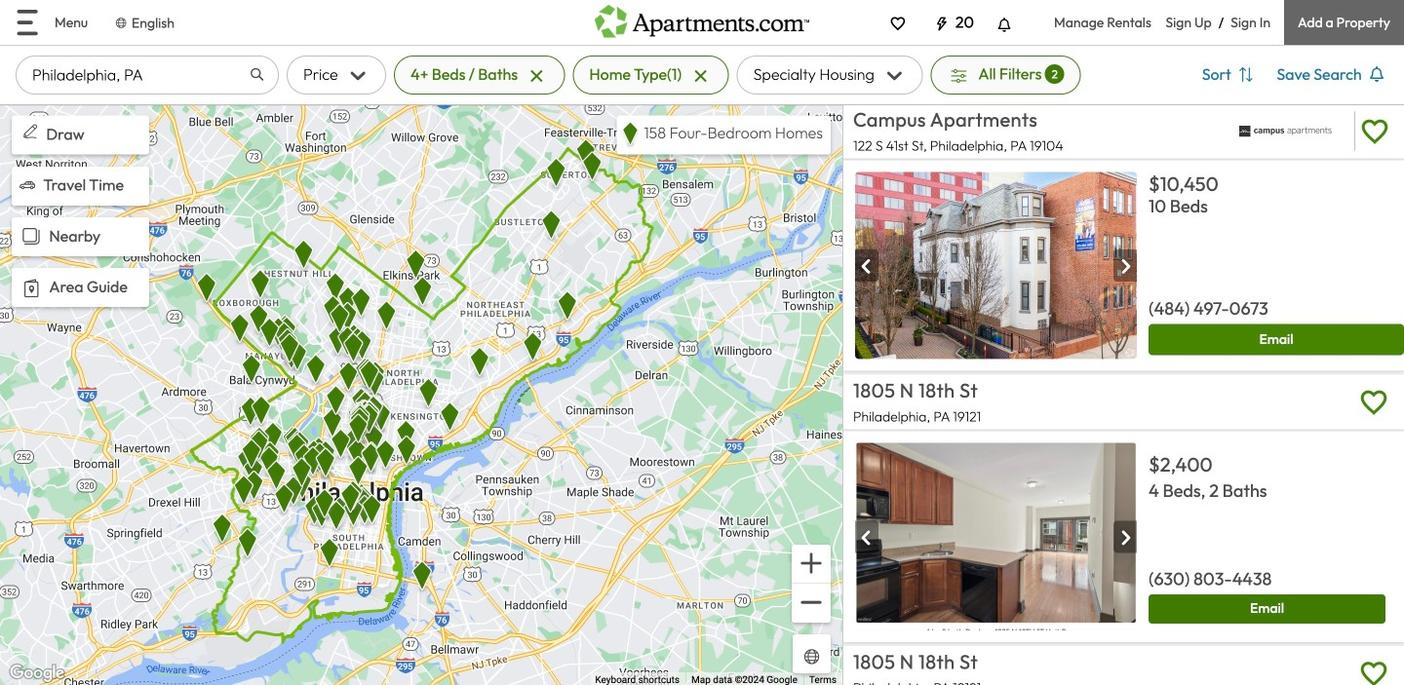 Task type: describe. For each thing, give the bounding box(es) containing it.
building photo - campus apartments image
[[856, 172, 1137, 360]]

satellite view image
[[801, 646, 823, 668]]

Location or Point of Interest text field
[[16, 56, 279, 95]]

2 vertical spatial margin image
[[18, 223, 45, 251]]

google image
[[5, 661, 69, 686]]

0 vertical spatial margin image
[[20, 121, 41, 143]]



Task type: locate. For each thing, give the bounding box(es) containing it.
margin image
[[20, 121, 41, 143], [20, 177, 35, 193], [18, 223, 45, 251]]

placard image image
[[856, 251, 879, 283], [1114, 251, 1137, 283], [856, 522, 879, 554], [1114, 522, 1137, 554]]

building photo - 1805 n 18th st image
[[856, 444, 1137, 631]]

apartments.com logo image
[[595, 0, 810, 37]]

campus apartments, llc image
[[1239, 108, 1333, 155]]

margin image
[[18, 275, 45, 302]]

map region
[[0, 104, 843, 686]]

1 vertical spatial margin image
[[20, 177, 35, 193]]



Task type: vqa. For each thing, say whether or not it's contained in the screenshot.
$3,000
no



